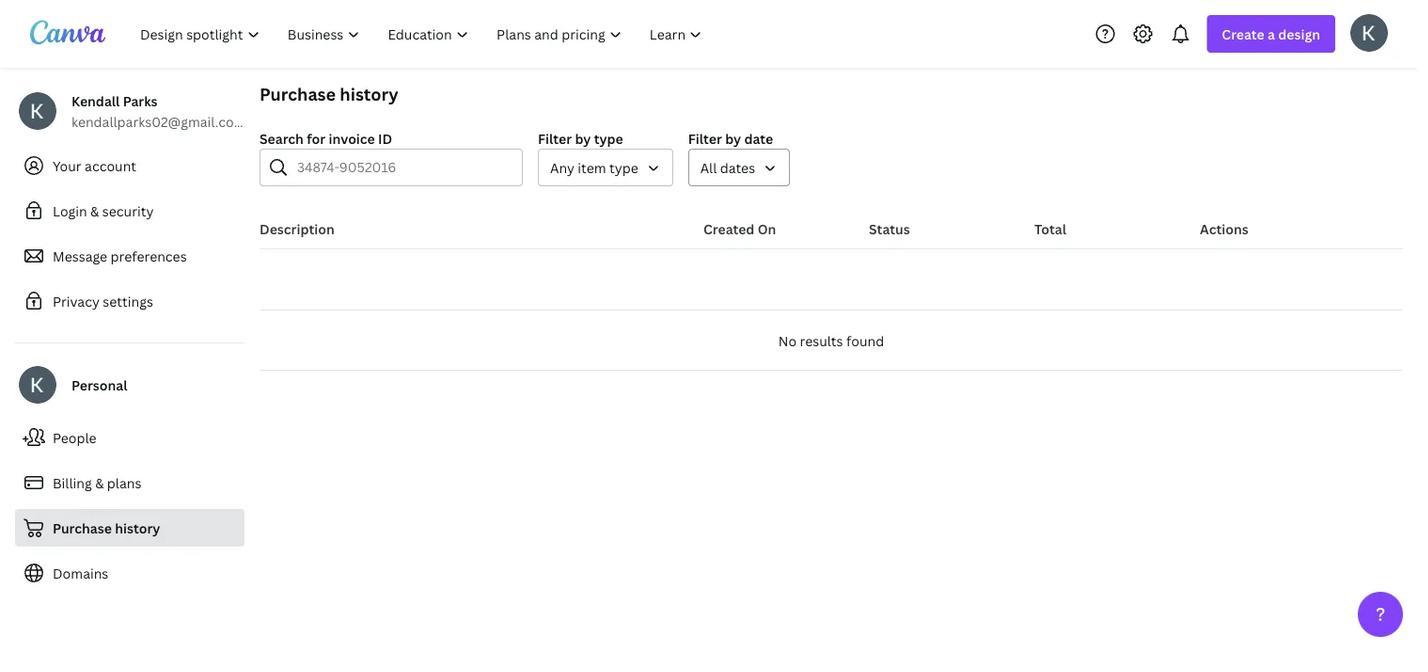 Task type: vqa. For each thing, say whether or not it's contained in the screenshot.
IMAGES button
no



Task type: describe. For each thing, give the bounding box(es) containing it.
type for any item type
[[610, 159, 639, 176]]

1 horizontal spatial history
[[340, 82, 399, 105]]

by for type
[[575, 129, 591, 147]]

type for filter by type
[[594, 129, 624, 147]]

message
[[53, 247, 107, 265]]

login & security link
[[15, 192, 245, 230]]

by for date
[[726, 129, 742, 147]]

any item type
[[550, 159, 639, 176]]

design
[[1279, 25, 1321, 43]]

0 horizontal spatial history
[[115, 519, 160, 537]]

no results found
[[779, 332, 885, 350]]

privacy settings
[[53, 292, 153, 310]]

top level navigation element
[[128, 15, 718, 53]]

all
[[701, 159, 717, 176]]

All dates button
[[689, 149, 791, 186]]

filter for filter by date
[[689, 129, 723, 147]]

for
[[307, 129, 326, 147]]

personal
[[72, 376, 127, 394]]

preferences
[[111, 247, 187, 265]]

Any item type button
[[538, 149, 674, 186]]

people link
[[15, 419, 245, 456]]

found
[[847, 332, 885, 350]]

kendall
[[72, 92, 120, 110]]

create a design
[[1223, 25, 1321, 43]]

total
[[1035, 220, 1067, 238]]

your account
[[53, 157, 136, 175]]

plans
[[107, 474, 142, 492]]

your account link
[[15, 147, 245, 184]]

filter by type
[[538, 129, 624, 147]]

create
[[1223, 25, 1265, 43]]

created
[[704, 220, 755, 238]]

0 vertical spatial purchase history
[[260, 82, 399, 105]]

dates
[[721, 159, 756, 176]]

message preferences
[[53, 247, 187, 265]]

billing & plans
[[53, 474, 142, 492]]

& for login
[[90, 202, 99, 220]]

on
[[758, 220, 777, 238]]

created on
[[704, 220, 777, 238]]



Task type: locate. For each thing, give the bounding box(es) containing it.
filter by date
[[689, 129, 774, 147]]

actions
[[1201, 220, 1249, 238]]

0 vertical spatial type
[[594, 129, 624, 147]]

type up 'any item type' button at the left top of the page
[[594, 129, 624, 147]]

1 vertical spatial purchase
[[53, 519, 112, 537]]

history up domains 'link'
[[115, 519, 160, 537]]

purchase
[[260, 82, 336, 105], [53, 519, 112, 537]]

privacy settings link
[[15, 282, 245, 320]]

1 vertical spatial type
[[610, 159, 639, 176]]

history up the id
[[340, 82, 399, 105]]

1 horizontal spatial purchase history
[[260, 82, 399, 105]]

1 horizontal spatial by
[[726, 129, 742, 147]]

no
[[779, 332, 797, 350]]

by left 'date'
[[726, 129, 742, 147]]

results
[[800, 332, 844, 350]]

purchase history
[[260, 82, 399, 105], [53, 519, 160, 537]]

account
[[85, 157, 136, 175]]

2 by from the left
[[726, 129, 742, 147]]

login
[[53, 202, 87, 220]]

2 filter from the left
[[689, 129, 723, 147]]

filter up all
[[689, 129, 723, 147]]

0 horizontal spatial purchase
[[53, 519, 112, 537]]

people
[[53, 429, 96, 446]]

& for billing
[[95, 474, 104, 492]]

security
[[102, 202, 154, 220]]

1 horizontal spatial filter
[[689, 129, 723, 147]]

purchase history link
[[15, 509, 245, 547]]

settings
[[103, 292, 153, 310]]

& right login
[[90, 202, 99, 220]]

type
[[594, 129, 624, 147], [610, 159, 639, 176]]

description
[[260, 220, 335, 238]]

by
[[575, 129, 591, 147], [726, 129, 742, 147]]

login & security
[[53, 202, 154, 220]]

your
[[53, 157, 82, 175]]

item
[[578, 159, 607, 176]]

1 vertical spatial &
[[95, 474, 104, 492]]

filter up "any"
[[538, 129, 572, 147]]

parks
[[123, 92, 158, 110]]

0 horizontal spatial purchase history
[[53, 519, 160, 537]]

search for invoice id
[[260, 129, 393, 147]]

status
[[869, 220, 911, 238]]

search
[[260, 129, 304, 147]]

1 by from the left
[[575, 129, 591, 147]]

purchase history down 'billing & plans'
[[53, 519, 160, 537]]

type right "item"
[[610, 159, 639, 176]]

date
[[745, 129, 774, 147]]

purchase up "search"
[[260, 82, 336, 105]]

domains link
[[15, 554, 245, 592]]

purchase up domains
[[53, 519, 112, 537]]

all dates
[[701, 159, 756, 176]]

invoice
[[329, 129, 375, 147]]

history
[[340, 82, 399, 105], [115, 519, 160, 537]]

billing
[[53, 474, 92, 492]]

id
[[378, 129, 393, 147]]

Search for invoice ID text field
[[297, 150, 511, 185]]

0 vertical spatial &
[[90, 202, 99, 220]]

kendall parks image
[[1351, 14, 1389, 52]]

type inside button
[[610, 159, 639, 176]]

1 vertical spatial purchase history
[[53, 519, 160, 537]]

privacy
[[53, 292, 100, 310]]

create a design button
[[1208, 15, 1336, 53]]

0 horizontal spatial filter
[[538, 129, 572, 147]]

message preferences link
[[15, 237, 245, 275]]

filter for filter by type
[[538, 129, 572, 147]]

0 vertical spatial history
[[340, 82, 399, 105]]

billing & plans link
[[15, 464, 245, 502]]

kendall parks kendallparks02@gmail.com
[[72, 92, 246, 130]]

&
[[90, 202, 99, 220], [95, 474, 104, 492]]

any
[[550, 159, 575, 176]]

& left the plans
[[95, 474, 104, 492]]

1 horizontal spatial purchase
[[260, 82, 336, 105]]

domains
[[53, 564, 109, 582]]

filter
[[538, 129, 572, 147], [689, 129, 723, 147]]

1 vertical spatial history
[[115, 519, 160, 537]]

purchase history up search for invoice id
[[260, 82, 399, 105]]

0 horizontal spatial by
[[575, 129, 591, 147]]

kendallparks02@gmail.com
[[72, 112, 246, 130]]

by up "item"
[[575, 129, 591, 147]]

0 vertical spatial purchase
[[260, 82, 336, 105]]

1 filter from the left
[[538, 129, 572, 147]]

a
[[1268, 25, 1276, 43]]



